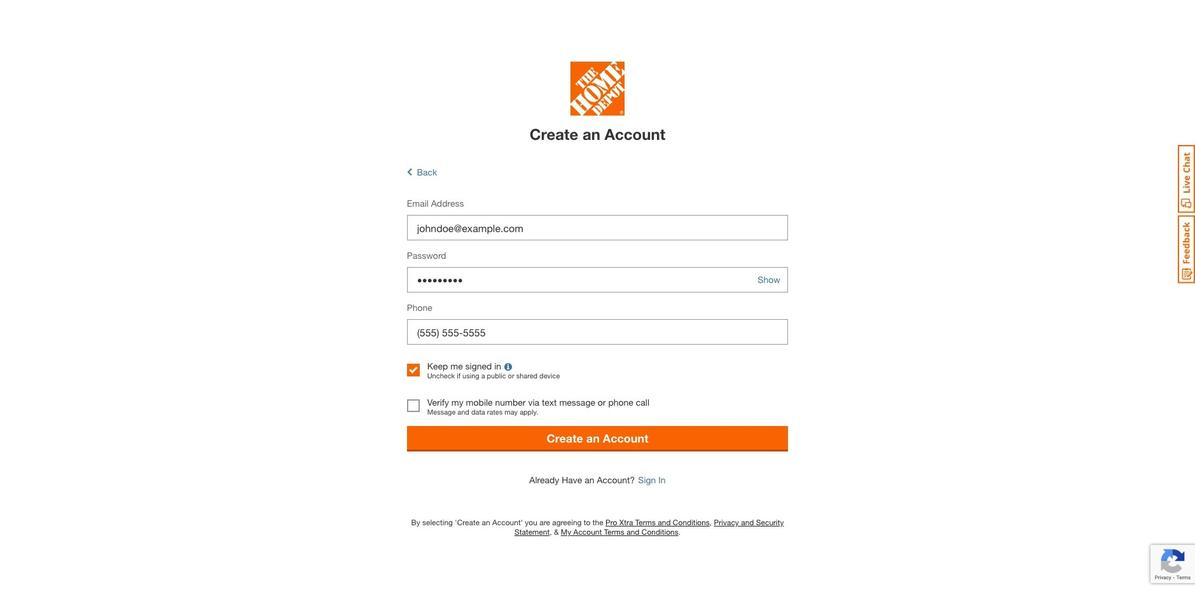 Task type: vqa. For each thing, say whether or not it's contained in the screenshot.
rightmost "31"
no



Task type: locate. For each thing, give the bounding box(es) containing it.
None text field
[[407, 319, 788, 345]]

thd logo image
[[570, 62, 625, 119]]

back arrow image
[[407, 167, 412, 178]]

None email field
[[407, 215, 788, 241]]

live chat image
[[1178, 145, 1195, 213]]

None password field
[[407, 267, 788, 293]]



Task type: describe. For each thing, give the bounding box(es) containing it.
feedback link image
[[1178, 215, 1195, 284]]



